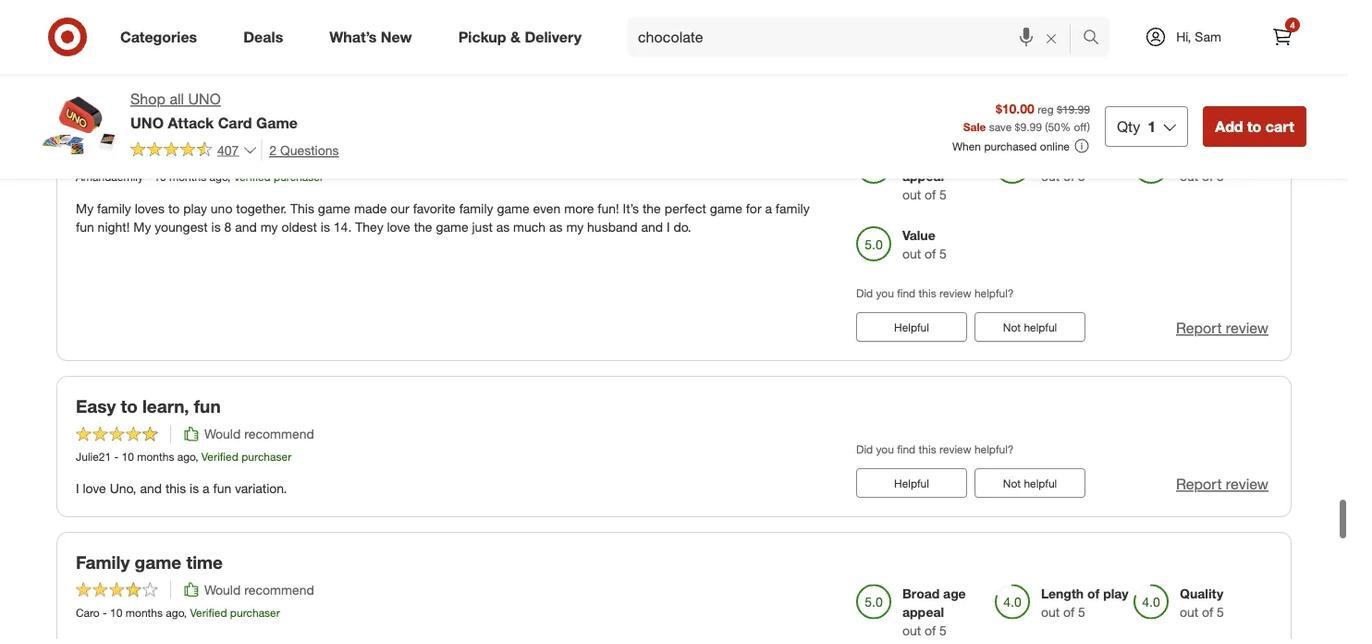 Task type: vqa. For each thing, say whether or not it's contained in the screenshot.
night!
yes



Task type: locate. For each thing, give the bounding box(es) containing it.
family fun night
[[76, 116, 208, 138]]

1 family from the top
[[76, 116, 130, 138]]

hi, sam
[[1177, 29, 1222, 45]]

1 vertical spatial i
[[76, 481, 79, 498]]

2 helpful from the top
[[1024, 321, 1057, 335]]

report for out of 5
[[1176, 320, 1222, 338]]

1 broad from the top
[[903, 150, 940, 166]]

0 horizontal spatial as
[[496, 220, 510, 236]]

is left 8
[[211, 220, 221, 236]]

as right the "just"
[[496, 220, 510, 236]]

2 recommend from the top
[[244, 427, 314, 443]]

verified down time
[[190, 607, 227, 621]]

fun down shop
[[135, 116, 161, 138]]

to for learn,
[[121, 396, 138, 418]]

more
[[564, 201, 594, 217]]

0 vertical spatial ,
[[227, 171, 231, 184]]

my down amandaemily
[[76, 201, 94, 217]]

my family loves to play uno together. this game made our favorite family game even more fun! it's the perfect game for a family fun night! my youngest is 8 and my oldest is 14. they love the game just as much as my husband and i do.
[[76, 201, 810, 236]]

game left for
[[710, 201, 743, 217]]

uno
[[188, 90, 221, 108], [130, 114, 164, 132]]

they
[[355, 220, 383, 236]]

a down julie21 - 10 months ago , verified purchaser
[[203, 481, 210, 498]]

did you find this review helpful? for would recommend
[[856, 443, 1014, 457]]

1 horizontal spatial family
[[459, 201, 493, 217]]

months for game
[[126, 607, 163, 621]]

0 vertical spatial length of play out of 5
[[1041, 150, 1129, 185]]

10 for game
[[110, 607, 123, 621]]

helpful? for would recommend
[[975, 443, 1014, 457]]

would for easy to learn, fun
[[204, 427, 241, 443]]

, up the i love uno, and this is a fun variation.
[[195, 451, 198, 465]]

2 vertical spatial did
[[856, 443, 873, 457]]

to for cart
[[1248, 117, 1262, 135]]

easy to learn, fun
[[76, 396, 221, 418]]

1 vertical spatial would recommend
[[204, 427, 314, 443]]

would recommend down time
[[204, 583, 314, 599]]

add to cart button
[[1203, 106, 1307, 147]]

,
[[227, 171, 231, 184], [195, 451, 198, 465], [184, 607, 187, 621]]

did for out of 5
[[856, 287, 873, 301]]

3 helpful? from the top
[[975, 443, 1014, 457]]

love left uno,
[[83, 481, 106, 498]]

1 would from the top
[[204, 147, 241, 163]]

1 report review from the top
[[1176, 40, 1269, 58]]

1 horizontal spatial i
[[667, 220, 670, 236]]

1 horizontal spatial ,
[[195, 451, 198, 465]]

ago down family game time
[[166, 607, 184, 621]]

1 helpful button from the top
[[856, 313, 967, 343]]

is left 14.
[[321, 220, 330, 236]]

2 vertical spatial 10
[[110, 607, 123, 621]]

and left do.
[[641, 220, 663, 236]]

3 helpful from the top
[[1024, 477, 1057, 491]]

to right the 'easy'
[[121, 396, 138, 418]]

and right 8
[[235, 220, 257, 236]]

2 report review from the top
[[1176, 320, 1269, 338]]

ago up the i love uno, and this is a fun variation.
[[177, 451, 195, 465]]

ago for learn,
[[177, 451, 195, 465]]

0 vertical spatial would recommend
[[204, 147, 314, 163]]

4
[[1290, 19, 1296, 31]]

not
[[1003, 41, 1021, 55], [1003, 321, 1021, 335], [1003, 477, 1021, 491]]

, down time
[[184, 607, 187, 621]]

0 horizontal spatial uno
[[130, 114, 164, 132]]

1 not helpful from the top
[[1003, 41, 1057, 55]]

2 broad age appeal out of 5 from the top
[[903, 587, 966, 640]]

3 would from the top
[[204, 583, 241, 599]]

0 vertical spatial report review button
[[1176, 39, 1269, 60]]

3 did you find this review helpful? from the top
[[856, 443, 1014, 457]]

0 horizontal spatial ,
[[184, 607, 187, 621]]

to up youngest at the top of page
[[168, 201, 180, 217]]

2 vertical spatial purchaser
[[230, 607, 280, 621]]

0 horizontal spatial to
[[121, 396, 138, 418]]

1 helpful from the top
[[894, 321, 929, 335]]

2 did from the top
[[856, 287, 873, 301]]

helpful button
[[856, 313, 967, 343], [856, 469, 967, 499]]

and
[[235, 220, 257, 236], [641, 220, 663, 236], [140, 481, 162, 498]]

play left the quality
[[1104, 587, 1129, 603]]

0 vertical spatial find
[[897, 7, 916, 21]]

2 find from the top
[[897, 287, 916, 301]]

1 horizontal spatial my
[[566, 220, 584, 236]]

verified
[[234, 171, 271, 184], [201, 451, 239, 465], [190, 607, 227, 621]]

helpful for out of 5
[[1024, 321, 1057, 335]]

1 vertical spatial you
[[876, 287, 894, 301]]

love inside the my family loves to play uno together. this game made our favorite family game even more fun! it's the perfect game for a family fun night! my youngest is 8 and my oldest is 14. they love the game just as much as my husband and i do.
[[387, 220, 410, 236]]

1 horizontal spatial is
[[211, 220, 221, 236]]

1 horizontal spatial the
[[643, 201, 661, 217]]

1 family from the left
[[97, 201, 131, 217]]

10 right caro at the left
[[110, 607, 123, 621]]

1 horizontal spatial -
[[114, 451, 119, 465]]

report review button for out of 5
[[1176, 319, 1269, 340]]

3 report review from the top
[[1176, 476, 1269, 494]]

1 broad age appeal out of 5 from the top
[[903, 150, 966, 203]]

2 not from the top
[[1003, 321, 1021, 335]]

3 report from the top
[[1176, 476, 1222, 494]]

qty 1
[[1117, 117, 1156, 135]]

3 did from the top
[[856, 443, 873, 457]]

verified up together.
[[234, 171, 271, 184]]

recommend for family game time
[[244, 583, 314, 599]]

0 horizontal spatial the
[[414, 220, 432, 236]]

purchaser
[[274, 171, 324, 184], [242, 451, 292, 465], [230, 607, 280, 621]]

game up 14.
[[318, 201, 351, 217]]

2 did you find this review helpful? from the top
[[856, 287, 1014, 301]]

search
[[1075, 30, 1119, 48]]

play inside the my family loves to play uno together. this game made our favorite family game even more fun! it's the perfect game for a family fun night! my youngest is 8 and my oldest is 14. they love the game just as much as my husband and i do.
[[183, 201, 207, 217]]

2 would recommend from the top
[[204, 427, 314, 443]]

0 vertical spatial report review
[[1176, 40, 1269, 58]]

a
[[765, 201, 772, 217], [203, 481, 210, 498]]

3 report review button from the top
[[1176, 475, 1269, 496]]

2 vertical spatial ,
[[184, 607, 187, 621]]

months for fun
[[169, 171, 206, 184]]

- right caro at the left
[[103, 607, 107, 621]]

- right julie21
[[114, 451, 119, 465]]

1 vertical spatial play
[[183, 201, 207, 217]]

i left do.
[[667, 220, 670, 236]]

image of uno attack card game image
[[42, 89, 116, 163]]

appeal
[[903, 169, 944, 185], [903, 605, 944, 621]]

of inside value out of 5
[[925, 246, 936, 263]]

ago
[[210, 171, 227, 184], [177, 451, 195, 465], [166, 607, 184, 621]]

3 find from the top
[[897, 443, 916, 457]]

2 not helpful button from the top
[[975, 313, 1086, 343]]

0 vertical spatial age
[[943, 150, 966, 166]]

2 not helpful from the top
[[1003, 321, 1057, 335]]

What can we help you find? suggestions appear below search field
[[627, 17, 1088, 57]]

0 vertical spatial months
[[169, 171, 206, 184]]

hi,
[[1177, 29, 1192, 45]]

0 vertical spatial ago
[[210, 171, 227, 184]]

3 not helpful button from the top
[[975, 469, 1086, 499]]

helpful
[[894, 321, 929, 335], [894, 477, 929, 491]]

family up 'night!'
[[97, 201, 131, 217]]

the down favorite at top left
[[414, 220, 432, 236]]

would recommend
[[204, 147, 314, 163], [204, 427, 314, 443], [204, 583, 314, 599]]

would recommend up variation.
[[204, 427, 314, 443]]

helpful
[[1024, 41, 1057, 55], [1024, 321, 1057, 335], [1024, 477, 1057, 491]]

what's new
[[329, 28, 412, 46]]

0 vertical spatial helpful
[[1024, 41, 1057, 55]]

play down qty
[[1104, 150, 1129, 166]]

play up youngest at the top of page
[[183, 201, 207, 217]]

game up "much"
[[497, 201, 530, 217]]

family up caro at the left
[[76, 553, 130, 574]]

2 vertical spatial report review
[[1176, 476, 1269, 494]]

1 would recommend from the top
[[204, 147, 314, 163]]

1 vertical spatial length of play out of 5
[[1041, 587, 1129, 621]]

1 vertical spatial helpful?
[[975, 287, 1014, 301]]

months down 407 link on the left top of page
[[169, 171, 206, 184]]

1 vertical spatial did
[[856, 287, 873, 301]]

is down julie21 - 10 months ago , verified purchaser
[[190, 481, 199, 498]]

my down loves
[[133, 220, 151, 236]]

0 vertical spatial 10
[[154, 171, 166, 184]]

1 report review button from the top
[[1176, 39, 1269, 60]]

1 vertical spatial did you find this review helpful?
[[856, 287, 1014, 301]]

not helpful button
[[975, 33, 1086, 63], [975, 313, 1086, 343], [975, 469, 1086, 499]]

would up julie21 - 10 months ago , verified purchaser
[[204, 427, 241, 443]]

3 not from the top
[[1003, 477, 1021, 491]]

1 vertical spatial helpful button
[[856, 469, 967, 499]]

uno up attack in the top left of the page
[[188, 90, 221, 108]]

, down 407
[[227, 171, 231, 184]]

family
[[76, 116, 130, 138], [76, 553, 130, 574]]

2 vertical spatial find
[[897, 443, 916, 457]]

3 you from the top
[[876, 443, 894, 457]]

did
[[856, 7, 873, 21], [856, 287, 873, 301], [856, 443, 873, 457]]

10 up loves
[[154, 171, 166, 184]]

2 horizontal spatial is
[[321, 220, 330, 236]]

2 vertical spatial report review button
[[1176, 475, 1269, 496]]

2 helpful button from the top
[[856, 469, 967, 499]]

verified for family fun night
[[234, 171, 271, 184]]

would down time
[[204, 583, 241, 599]]

you for out of 5
[[876, 287, 894, 301]]

julie21 - 10 months ago , verified purchaser
[[76, 451, 292, 465]]

0 vertical spatial recommend
[[244, 147, 314, 163]]

1 horizontal spatial my
[[133, 220, 151, 236]]

2 vertical spatial did you find this review helpful?
[[856, 443, 1014, 457]]

family right for
[[776, 201, 810, 217]]

)
[[1087, 120, 1090, 133]]

0 vertical spatial appeal
[[903, 169, 944, 185]]

1 vertical spatial helpful
[[894, 477, 929, 491]]

family for family game time
[[76, 553, 130, 574]]

1 vertical spatial recommend
[[244, 427, 314, 443]]

1 vertical spatial ago
[[177, 451, 195, 465]]

length
[[1041, 150, 1084, 166], [1041, 587, 1084, 603]]

youngest
[[155, 220, 208, 236]]

value
[[903, 228, 936, 244]]

report review button
[[1176, 39, 1269, 60], [1176, 319, 1269, 340], [1176, 475, 1269, 496]]

5 inside quality out of 5
[[1217, 605, 1224, 621]]

did you find this review helpful?
[[856, 7, 1014, 21], [856, 287, 1014, 301], [856, 443, 1014, 457]]

2 you from the top
[[876, 287, 894, 301]]

ago for night
[[210, 171, 227, 184]]

2 age from the top
[[943, 587, 966, 603]]

2 horizontal spatial -
[[146, 171, 151, 184]]

0 vertical spatial not helpful
[[1003, 41, 1057, 55]]

2 vertical spatial not helpful
[[1003, 477, 1057, 491]]

0 vertical spatial to
[[1248, 117, 1262, 135]]

0 horizontal spatial family
[[97, 201, 131, 217]]

of
[[1088, 150, 1100, 166], [1064, 169, 1075, 185], [1202, 169, 1214, 185], [925, 187, 936, 203], [925, 246, 936, 263], [1088, 587, 1100, 603], [1064, 605, 1075, 621], [1202, 605, 1214, 621], [925, 624, 936, 640]]

2 family from the left
[[459, 201, 493, 217]]

$10.00
[[996, 100, 1035, 116]]

10 up uno,
[[122, 451, 134, 465]]

my down together.
[[261, 220, 278, 236]]

2 horizontal spatial ,
[[227, 171, 231, 184]]

0 vertical spatial verified
[[234, 171, 271, 184]]

broad age appeal out of 5
[[903, 150, 966, 203], [903, 587, 966, 640]]

verified up the i love uno, and this is a fun variation.
[[201, 451, 239, 465]]

2 vertical spatial not
[[1003, 477, 1021, 491]]

0 vertical spatial i
[[667, 220, 670, 236]]

0 vertical spatial purchaser
[[274, 171, 324, 184]]

407
[[217, 142, 239, 158]]

purchaser for easy to learn, fun
[[242, 451, 292, 465]]

a inside the my family loves to play uno together. this game made our favorite family game even more fun! it's the perfect game for a family fun night! my youngest is 8 and my oldest is 14. they love the game just as much as my husband and i do.
[[765, 201, 772, 217]]

a right for
[[765, 201, 772, 217]]

1 vertical spatial ,
[[195, 451, 198, 465]]

1 horizontal spatial uno
[[188, 90, 221, 108]]

2 vertical spatial would recommend
[[204, 583, 314, 599]]

to inside button
[[1248, 117, 1262, 135]]

1 horizontal spatial to
[[168, 201, 180, 217]]

0 horizontal spatial my
[[261, 220, 278, 236]]

2 report from the top
[[1176, 320, 1222, 338]]

questions
[[280, 142, 339, 158]]

find for would recommend
[[897, 443, 916, 457]]

5
[[1079, 169, 1086, 185], [1217, 169, 1224, 185], [940, 187, 947, 203], [940, 246, 947, 263], [1079, 605, 1086, 621], [1217, 605, 1224, 621], [940, 624, 947, 640]]

love down "our"
[[387, 220, 410, 236]]

shop all uno uno attack card game
[[130, 90, 298, 132]]

0 vertical spatial helpful
[[894, 321, 929, 335]]

0 vertical spatial you
[[876, 7, 894, 21]]

shop
[[130, 90, 165, 108]]

1 my from the left
[[261, 220, 278, 236]]

2 vertical spatial helpful?
[[975, 443, 1014, 457]]

1 vertical spatial report
[[1176, 320, 1222, 338]]

0 vertical spatial family
[[76, 116, 130, 138]]

the right it's
[[643, 201, 661, 217]]

out inside value out of 5
[[903, 246, 921, 263]]

would up amandaemily - 10 months ago , verified purchaser
[[204, 147, 241, 163]]

1 vertical spatial report review button
[[1176, 319, 1269, 340]]

2 vertical spatial you
[[876, 443, 894, 457]]

3 family from the left
[[776, 201, 810, 217]]

2 helpful from the top
[[894, 477, 929, 491]]

husband
[[587, 220, 638, 236]]

2 helpful? from the top
[[975, 287, 1014, 301]]

2 appeal from the top
[[903, 605, 944, 621]]

report review for out of 5
[[1176, 320, 1269, 338]]

2 vertical spatial helpful
[[1024, 477, 1057, 491]]

0 vertical spatial length
[[1041, 150, 1084, 166]]

for
[[746, 201, 762, 217]]

- up loves
[[146, 171, 151, 184]]

1 recommend from the top
[[244, 147, 314, 163]]

game down favorite at top left
[[436, 220, 469, 236]]

3 would recommend from the top
[[204, 583, 314, 599]]

i down julie21
[[76, 481, 79, 498]]

2 would from the top
[[204, 427, 241, 443]]

3 recommend from the top
[[244, 583, 314, 599]]

0 horizontal spatial -
[[103, 607, 107, 621]]

of inside quality out of 5
[[1202, 605, 1214, 621]]

0 horizontal spatial love
[[83, 481, 106, 498]]

uno down shop
[[130, 114, 164, 132]]

i love uno, and this is a fun variation.
[[76, 481, 287, 498]]

months down family game time
[[126, 607, 163, 621]]

out
[[1041, 169, 1060, 185], [1180, 169, 1199, 185], [903, 187, 921, 203], [903, 246, 921, 263], [1041, 605, 1060, 621], [1180, 605, 1199, 621], [903, 624, 921, 640]]

find
[[897, 7, 916, 21], [897, 287, 916, 301], [897, 443, 916, 457]]

ago down 407
[[210, 171, 227, 184]]

months up the i love uno, and this is a fun variation.
[[137, 451, 174, 465]]

broad
[[903, 150, 940, 166], [903, 587, 940, 603]]

online
[[1040, 139, 1070, 153]]

would
[[204, 147, 241, 163], [204, 427, 241, 443], [204, 583, 241, 599]]

would for family fun night
[[204, 147, 241, 163]]

would recommend down game
[[204, 147, 314, 163]]

1 appeal from the top
[[903, 169, 944, 185]]

0 vertical spatial did you find this review helpful?
[[856, 7, 1014, 21]]

3 not helpful from the top
[[1003, 477, 1057, 491]]

to inside the my family loves to play uno together. this game made our favorite family game even more fun! it's the perfect game for a family fun night! my youngest is 8 and my oldest is 14. they love the game just as much as my husband and i do.
[[168, 201, 180, 217]]

2 vertical spatial report
[[1176, 476, 1222, 494]]

1 vertical spatial to
[[168, 201, 180, 217]]

to right add
[[1248, 117, 1262, 135]]

0 vertical spatial the
[[643, 201, 661, 217]]

cart
[[1266, 117, 1295, 135]]

1 not from the top
[[1003, 41, 1021, 55]]

1 vertical spatial not helpful
[[1003, 321, 1057, 335]]

-
[[146, 171, 151, 184], [114, 451, 119, 465], [103, 607, 107, 621]]

perfect
[[665, 201, 707, 217]]

find for out of 5
[[897, 287, 916, 301]]

0 horizontal spatial i
[[76, 481, 79, 498]]

2 vertical spatial not helpful button
[[975, 469, 1086, 499]]

0 vertical spatial uno
[[188, 90, 221, 108]]

2 family from the top
[[76, 553, 130, 574]]

2 length from the top
[[1041, 587, 1084, 603]]

you
[[876, 7, 894, 21], [876, 287, 894, 301], [876, 443, 894, 457]]

the
[[643, 201, 661, 217], [414, 220, 432, 236]]

1 vertical spatial uno
[[130, 114, 164, 132]]

i inside the my family loves to play uno together. this game made our favorite family game even more fun! it's the perfect game for a family fun night! my youngest is 8 and my oldest is 14. they love the game just as much as my husband and i do.
[[667, 220, 670, 236]]

this
[[919, 7, 937, 21], [919, 287, 937, 301], [919, 443, 937, 457], [165, 481, 186, 498]]

time
[[186, 553, 223, 574]]

1 vertical spatial broad
[[903, 587, 940, 603]]

1 vertical spatial months
[[137, 451, 174, 465]]

2 vertical spatial -
[[103, 607, 107, 621]]

not for out of 5
[[1003, 321, 1021, 335]]

1 helpful? from the top
[[975, 7, 1014, 21]]

1 horizontal spatial love
[[387, 220, 410, 236]]

easy
[[76, 396, 116, 418]]

2 report review button from the top
[[1176, 319, 1269, 340]]

50
[[1048, 120, 1061, 133]]

2 horizontal spatial to
[[1248, 117, 1262, 135]]

1 horizontal spatial as
[[549, 220, 563, 236]]

, for night
[[227, 171, 231, 184]]

fun left 'night!'
[[76, 220, 94, 236]]

1 vertical spatial 10
[[122, 451, 134, 465]]

as down the even
[[549, 220, 563, 236]]

1 vertical spatial length
[[1041, 587, 1084, 603]]

family up amandaemily
[[76, 116, 130, 138]]

play
[[1104, 150, 1129, 166], [183, 201, 207, 217], [1104, 587, 1129, 603]]

my down more
[[566, 220, 584, 236]]

2 length of play out of 5 from the top
[[1041, 587, 1129, 621]]

my
[[261, 220, 278, 236], [566, 220, 584, 236]]

fun inside the my family loves to play uno together. this game made our favorite family game even more fun! it's the perfect game for a family fun night! my youngest is 8 and my oldest is 14. they love the game just as much as my husband and i do.
[[76, 220, 94, 236]]

pickup & delivery link
[[443, 17, 605, 57]]

1 vertical spatial purchaser
[[242, 451, 292, 465]]

family up the "just"
[[459, 201, 493, 217]]

1 vertical spatial family
[[76, 553, 130, 574]]

report for would recommend
[[1176, 476, 1222, 494]]

and right uno,
[[140, 481, 162, 498]]



Task type: describe. For each thing, give the bounding box(es) containing it.
1 find from the top
[[897, 7, 916, 21]]

julie21
[[76, 451, 111, 465]]

, for learn,
[[195, 451, 198, 465]]

helpful for would recommend
[[894, 477, 929, 491]]

reg
[[1038, 102, 1054, 116]]

add
[[1215, 117, 1244, 135]]

pickup
[[458, 28, 506, 46]]

would for family game time
[[204, 583, 241, 599]]

407 link
[[130, 140, 257, 162]]

not helpful button for out of 5
[[975, 313, 1086, 343]]

1 as from the left
[[496, 220, 510, 236]]

what's new link
[[314, 17, 435, 57]]

2
[[269, 142, 277, 158]]

quality out of 5
[[1180, 587, 1224, 621]]

do.
[[674, 220, 692, 236]]

- for to
[[114, 451, 119, 465]]

out inside quality out of 5
[[1180, 605, 1199, 621]]

favorite
[[413, 201, 456, 217]]

not helpful for would recommend
[[1003, 477, 1057, 491]]

our
[[391, 201, 410, 217]]

family game time
[[76, 553, 223, 574]]

purchaser for family fun night
[[274, 171, 324, 184]]

$19.99
[[1057, 102, 1090, 116]]

0 horizontal spatial a
[[203, 481, 210, 498]]

learn,
[[143, 396, 189, 418]]

helpful for would recommend
[[1024, 477, 1057, 491]]

1
[[1148, 117, 1156, 135]]

verified for family game time
[[190, 607, 227, 621]]

not for would recommend
[[1003, 477, 1021, 491]]

2 questions
[[269, 142, 339, 158]]

qty
[[1117, 117, 1141, 135]]

months for to
[[137, 451, 174, 465]]

caro - 10 months ago , verified purchaser
[[76, 607, 280, 621]]

4 link
[[1262, 17, 1303, 57]]

purchased
[[984, 139, 1037, 153]]

helpful for out of 5
[[894, 321, 929, 335]]

uno
[[211, 201, 233, 217]]

categories
[[120, 28, 197, 46]]

all
[[170, 90, 184, 108]]

night!
[[98, 220, 130, 236]]

1 length of play out of 5 from the top
[[1041, 150, 1129, 185]]

- for game
[[103, 607, 107, 621]]

fun left variation.
[[213, 481, 231, 498]]

value out of 5
[[903, 228, 947, 263]]

ago for time
[[166, 607, 184, 621]]

1 vertical spatial love
[[83, 481, 106, 498]]

1 not helpful button from the top
[[975, 33, 1086, 63]]

uno,
[[110, 481, 136, 498]]

1 you from the top
[[876, 7, 894, 21]]

fun right learn,
[[194, 396, 221, 418]]

add to cart
[[1215, 117, 1295, 135]]

loves
[[135, 201, 165, 217]]

categories link
[[105, 17, 220, 57]]

what's
[[329, 28, 377, 46]]

made
[[354, 201, 387, 217]]

14.
[[334, 220, 352, 236]]

(
[[1045, 120, 1048, 133]]

this
[[290, 201, 314, 217]]

- for fun
[[146, 171, 151, 184]]

sale
[[963, 120, 986, 133]]

would recommend for family fun night
[[204, 147, 314, 163]]

attack
[[168, 114, 214, 132]]

game left time
[[135, 553, 181, 574]]

0 vertical spatial play
[[1104, 150, 1129, 166]]

would recommend for easy to learn, fun
[[204, 427, 314, 443]]

5 inside value out of 5
[[940, 246, 947, 263]]

not helpful for out of 5
[[1003, 321, 1057, 335]]

0 horizontal spatial my
[[76, 201, 94, 217]]

9.99
[[1021, 120, 1042, 133]]

just
[[472, 220, 493, 236]]

1 vertical spatial the
[[414, 220, 432, 236]]

much
[[513, 220, 546, 236]]

1 report from the top
[[1176, 40, 1222, 58]]

oldest
[[282, 220, 317, 236]]

purchaser for family game time
[[230, 607, 280, 621]]

2 horizontal spatial and
[[641, 220, 663, 236]]

delivery
[[525, 28, 582, 46]]

verified for easy to learn, fun
[[201, 451, 239, 465]]

recommend for family fun night
[[244, 147, 314, 163]]

search button
[[1075, 17, 1119, 61]]

family for family fun night
[[76, 116, 130, 138]]

report review button for would recommend
[[1176, 475, 1269, 496]]

0 horizontal spatial and
[[140, 481, 162, 498]]

$10.00 reg $19.99 sale save $ 9.99 ( 50 % off )
[[963, 100, 1090, 133]]

when purchased online
[[953, 139, 1070, 153]]

, for time
[[184, 607, 187, 621]]

report review for would recommend
[[1176, 476, 1269, 494]]

save
[[989, 120, 1012, 133]]

helpful button for would recommend
[[856, 469, 967, 499]]

1 age from the top
[[943, 150, 966, 166]]

helpful button for out of 5
[[856, 313, 967, 343]]

off
[[1074, 120, 1087, 133]]

0 horizontal spatial is
[[190, 481, 199, 498]]

10 for to
[[122, 451, 134, 465]]

card
[[218, 114, 252, 132]]

amandaemily - 10 months ago , verified purchaser
[[76, 171, 324, 184]]

deals link
[[228, 17, 306, 57]]

2 broad from the top
[[903, 587, 940, 603]]

even
[[533, 201, 561, 217]]

game
[[256, 114, 298, 132]]

%
[[1061, 120, 1071, 133]]

fun!
[[598, 201, 619, 217]]

caro
[[76, 607, 100, 621]]

8
[[224, 220, 232, 236]]

&
[[511, 28, 521, 46]]

1 did you find this review helpful? from the top
[[856, 7, 1014, 21]]

recommend for easy to learn, fun
[[244, 427, 314, 443]]

$
[[1015, 120, 1021, 133]]

amandaemily
[[76, 171, 143, 184]]

you for would recommend
[[876, 443, 894, 457]]

1 horizontal spatial and
[[235, 220, 257, 236]]

2 as from the left
[[549, 220, 563, 236]]

10 for fun
[[154, 171, 166, 184]]

new
[[381, 28, 412, 46]]

helpful? for out of 5
[[975, 287, 1014, 301]]

sam
[[1195, 29, 1222, 45]]

it's
[[623, 201, 639, 217]]

out of 5
[[1180, 169, 1224, 185]]

together.
[[236, 201, 287, 217]]

variation.
[[235, 481, 287, 498]]

1 length from the top
[[1041, 150, 1084, 166]]

1 helpful from the top
[[1024, 41, 1057, 55]]

quality
[[1180, 587, 1224, 603]]

would recommend for family game time
[[204, 583, 314, 599]]

1 did from the top
[[856, 7, 873, 21]]

1 vertical spatial my
[[133, 220, 151, 236]]

night
[[166, 116, 208, 138]]

pickup & delivery
[[458, 28, 582, 46]]

not helpful button for would recommend
[[975, 469, 1086, 499]]

did you find this review helpful? for out of 5
[[856, 287, 1014, 301]]

deals
[[243, 28, 283, 46]]

did for would recommend
[[856, 443, 873, 457]]

when
[[953, 139, 981, 153]]

2 questions link
[[261, 140, 339, 161]]

2 vertical spatial play
[[1104, 587, 1129, 603]]

2 my from the left
[[566, 220, 584, 236]]



